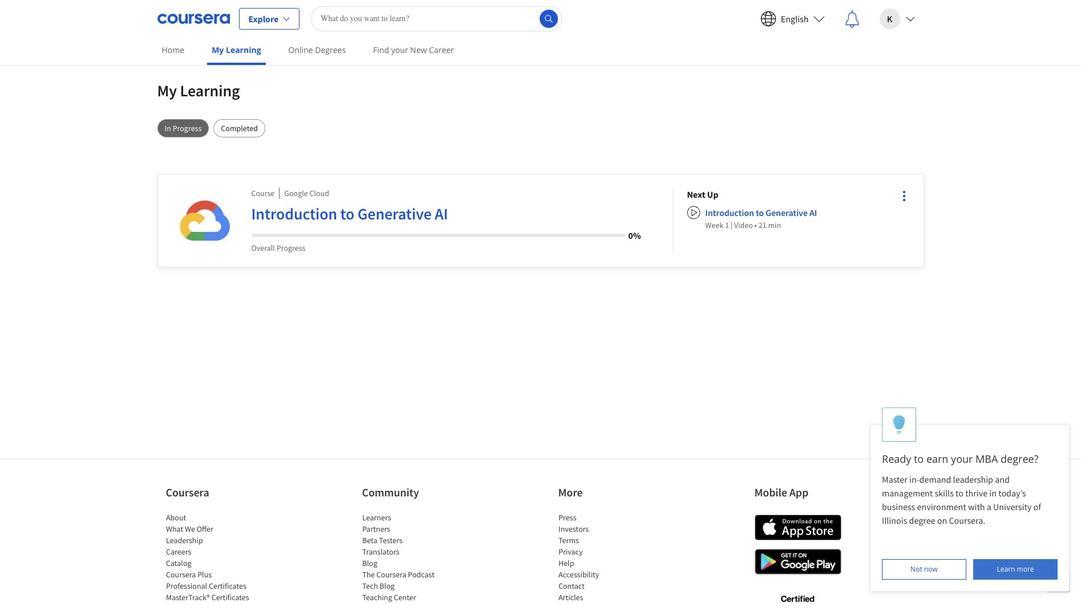 Task type: vqa. For each thing, say whether or not it's contained in the screenshot.


Task type: describe. For each thing, give the bounding box(es) containing it.
to inside master in-demand leadership and management skills to thrive in today's business environment with a university of illinois degree on coursera.
[[956, 488, 963, 499]]

my learning link
[[207, 37, 266, 65]]

ai for introduction to generative ai week 1 | video • 21 min
[[809, 207, 817, 218]]

list for more
[[558, 512, 655, 604]]

not now
[[911, 565, 938, 574]]

learn
[[997, 565, 1015, 574]]

teaching
[[362, 593, 392, 603]]

0 vertical spatial certificates
[[208, 581, 246, 592]]

about
[[166, 513, 186, 523]]

press link
[[558, 513, 576, 523]]

business
[[882, 501, 915, 513]]

learners link
[[362, 513, 391, 523]]

community
[[362, 485, 419, 500]]

introduction for introduction to generative ai week 1 | video • 21 min
[[705, 207, 754, 218]]

master in-demand leadership and management skills to thrive in today's business environment with a university of illinois degree on coursera.
[[882, 474, 1043, 527]]

articles
[[558, 593, 583, 603]]

contact
[[558, 581, 584, 592]]

introduction to generative ai week 1 | video • 21 min
[[705, 207, 817, 230]]

0%
[[628, 230, 641, 241]]

more
[[558, 485, 583, 500]]

about what we offer leadership careers catalog coursera plus professional certificates mastertrack® certificates
[[166, 513, 249, 603]]

the coursera podcast link
[[362, 570, 434, 580]]

21
[[759, 220, 766, 230]]

online degrees
[[288, 44, 346, 55]]

contact link
[[558, 581, 584, 592]]

testers
[[379, 536, 402, 546]]

english
[[781, 13, 809, 24]]

week
[[705, 220, 723, 230]]

blog link
[[362, 558, 377, 569]]

leadership
[[953, 474, 993, 485]]

learn more
[[997, 565, 1034, 574]]

app
[[789, 485, 808, 500]]

careers link
[[166, 547, 191, 557]]

new
[[410, 44, 427, 55]]

1
[[725, 220, 729, 230]]

0 vertical spatial my
[[212, 44, 224, 55]]

degree?
[[1001, 452, 1038, 466]]

professional
[[166, 581, 207, 592]]

podcast
[[408, 570, 434, 580]]

the
[[362, 570, 375, 580]]

coursera up about
[[166, 485, 209, 500]]

today's
[[998, 488, 1026, 499]]

list for coursera
[[166, 512, 263, 604]]

0 vertical spatial learning
[[226, 44, 261, 55]]

tech
[[362, 581, 378, 592]]

explore button
[[239, 8, 300, 29]]

k button
[[870, 0, 924, 37]]

to for introduction to generative ai week 1 | video • 21 min
[[756, 207, 764, 218]]

leadership link
[[166, 536, 203, 546]]

beta
[[362, 536, 377, 546]]

not now button
[[882, 560, 966, 580]]

careers
[[166, 547, 191, 557]]

translators
[[362, 547, 399, 557]]

cloud
[[309, 188, 329, 199]]

online
[[288, 44, 313, 55]]

a
[[987, 501, 991, 513]]

degree
[[909, 515, 935, 527]]

home link
[[157, 37, 189, 63]]

download on the app store image
[[754, 515, 841, 541]]

in
[[165, 123, 171, 133]]

we
[[185, 524, 195, 535]]

master
[[882, 474, 907, 485]]

catalog
[[166, 558, 191, 569]]

logo of certified b corporation image
[[774, 589, 821, 604]]

mobile app
[[754, 485, 808, 500]]

not
[[911, 565, 922, 574]]

in
[[989, 488, 997, 499]]

generative for introduction to generative ai
[[358, 204, 432, 224]]

now
[[924, 565, 938, 574]]

earn
[[926, 452, 948, 466]]

What do you want to learn? text field
[[311, 6, 562, 31]]

mastertrack®
[[166, 593, 210, 603]]

more option for introduction to generative ai image
[[896, 188, 912, 204]]

investors
[[558, 524, 589, 535]]

ready to earn your mba degree?
[[882, 452, 1038, 466]]

thrive
[[965, 488, 988, 499]]

progress for in progress
[[173, 123, 202, 133]]

mba
[[976, 452, 998, 466]]

articles link
[[558, 593, 583, 603]]

demand
[[919, 474, 951, 485]]

skills
[[935, 488, 954, 499]]

university
[[993, 501, 1032, 513]]

more
[[1017, 565, 1034, 574]]

translators link
[[362, 547, 399, 557]]



Task type: locate. For each thing, give the bounding box(es) containing it.
2 list from the left
[[362, 512, 459, 604]]

with
[[968, 501, 985, 513]]

0 horizontal spatial ai
[[435, 204, 448, 224]]

introduction to generative ai image
[[171, 188, 238, 254]]

1 vertical spatial blog
[[379, 581, 394, 592]]

min
[[768, 220, 781, 230]]

in progress button
[[157, 119, 209, 137]]

my learning
[[212, 44, 261, 55], [157, 80, 240, 101]]

coursera.
[[949, 515, 985, 527]]

home
[[162, 44, 184, 55]]

learning down explore
[[226, 44, 261, 55]]

terms
[[558, 536, 579, 546]]

google cloud
[[284, 188, 329, 199]]

0 horizontal spatial progress
[[173, 123, 202, 133]]

overall
[[251, 243, 275, 253]]

coursera for coursera
[[166, 570, 196, 580]]

1 vertical spatial your
[[951, 452, 973, 466]]

privacy link
[[558, 547, 582, 557]]

to
[[340, 204, 354, 224], [756, 207, 764, 218], [914, 452, 924, 466], [956, 488, 963, 499]]

your up leadership
[[951, 452, 973, 466]]

press investors terms privacy help accessibility contact articles
[[558, 513, 599, 603]]

0 horizontal spatial blog
[[362, 558, 377, 569]]

alice element
[[870, 408, 1070, 592]]

list containing press
[[558, 512, 655, 604]]

generative for introduction to generative ai week 1 | video • 21 min
[[766, 207, 808, 218]]

my learning down explore
[[212, 44, 261, 55]]

2 horizontal spatial list
[[558, 512, 655, 604]]

next
[[687, 189, 705, 200]]

1 horizontal spatial my
[[212, 44, 224, 55]]

0 horizontal spatial introduction
[[251, 204, 337, 224]]

learners partners beta testers translators blog the coursera podcast tech blog teaching center
[[362, 513, 434, 603]]

1 horizontal spatial generative
[[766, 207, 808, 218]]

my up in
[[157, 80, 177, 101]]

illinois
[[882, 515, 907, 527]]

in-
[[909, 474, 919, 485]]

0 vertical spatial your
[[391, 44, 408, 55]]

investors link
[[558, 524, 589, 535]]

list
[[166, 512, 263, 604], [362, 512, 459, 604], [558, 512, 655, 604]]

accessibility link
[[558, 570, 599, 580]]

terms link
[[558, 536, 579, 546]]

career
[[429, 44, 454, 55]]

overall progress
[[251, 243, 305, 253]]

ai for introduction to generative ai
[[435, 204, 448, 224]]

to for ready to earn your mba degree?
[[914, 452, 924, 466]]

and
[[995, 474, 1010, 485]]

your
[[391, 44, 408, 55], [951, 452, 973, 466]]

offer
[[196, 524, 213, 535]]

video
[[734, 220, 753, 230]]

progress right in
[[173, 123, 202, 133]]

tab list containing in progress
[[157, 119, 924, 137]]

blog
[[362, 558, 377, 569], [379, 581, 394, 592]]

0 vertical spatial my learning
[[212, 44, 261, 55]]

about link
[[166, 513, 186, 523]]

introduction
[[251, 204, 337, 224], [705, 207, 754, 218]]

to for introduction to generative ai
[[340, 204, 354, 224]]

1 vertical spatial my
[[157, 80, 177, 101]]

learning up in progress button
[[180, 80, 240, 101]]

blog up teaching center link
[[379, 581, 394, 592]]

coursera up tech blog link
[[376, 570, 406, 580]]

1 horizontal spatial your
[[951, 452, 973, 466]]

privacy
[[558, 547, 582, 557]]

explore
[[248, 13, 279, 24]]

get it on google play image
[[754, 549, 841, 575]]

introduction inside introduction to generative ai week 1 | video • 21 min
[[705, 207, 754, 218]]

1 vertical spatial certificates
[[211, 593, 249, 603]]

your right find
[[391, 44, 408, 55]]

on
[[937, 515, 947, 527]]

1 list from the left
[[166, 512, 263, 604]]

1 vertical spatial progress
[[277, 243, 305, 253]]

next up
[[687, 189, 718, 200]]

in progress
[[165, 123, 202, 133]]

list containing about
[[166, 512, 263, 604]]

mastertrack® certificates link
[[166, 593, 249, 603]]

find your new career link
[[369, 37, 459, 63]]

tech blog link
[[362, 581, 394, 592]]

your inside alice 'element'
[[951, 452, 973, 466]]

progress right overall
[[277, 243, 305, 253]]

progress inside button
[[173, 123, 202, 133]]

plus
[[197, 570, 211, 580]]

tab list
[[157, 119, 924, 137]]

to inside introduction to generative ai week 1 | video • 21 min
[[756, 207, 764, 218]]

certificates up mastertrack® certificates link
[[208, 581, 246, 592]]

ai
[[435, 204, 448, 224], [809, 207, 817, 218]]

learning
[[226, 44, 261, 55], [180, 80, 240, 101]]

of
[[1033, 501, 1041, 513]]

introduction down google
[[251, 204, 337, 224]]

coursera
[[166, 485, 209, 500], [166, 570, 196, 580], [376, 570, 406, 580]]

list containing learners
[[362, 512, 459, 604]]

1 horizontal spatial list
[[362, 512, 459, 604]]

completed
[[221, 123, 258, 133]]

introduction to generative ai
[[251, 204, 448, 224]]

0 horizontal spatial generative
[[358, 204, 432, 224]]

my down coursera image
[[212, 44, 224, 55]]

management
[[882, 488, 933, 499]]

coursera for community
[[376, 570, 406, 580]]

1 horizontal spatial blog
[[379, 581, 394, 592]]

•
[[755, 220, 757, 230]]

completed button
[[214, 119, 265, 137]]

google
[[284, 188, 308, 199]]

generative inside introduction to generative ai week 1 | video • 21 min
[[766, 207, 808, 218]]

3 list from the left
[[558, 512, 655, 604]]

introduction up | in the right top of the page
[[705, 207, 754, 218]]

center
[[394, 593, 416, 603]]

coursera plus link
[[166, 570, 211, 580]]

ai inside introduction to generative ai link
[[435, 204, 448, 224]]

list for community
[[362, 512, 459, 604]]

0 horizontal spatial my
[[157, 80, 177, 101]]

help
[[558, 558, 574, 569]]

my learning up in progress button
[[157, 80, 240, 101]]

introduction for introduction to generative ai
[[251, 204, 337, 224]]

partners
[[362, 524, 390, 535]]

0 horizontal spatial list
[[166, 512, 263, 604]]

blog up the
[[362, 558, 377, 569]]

certificates
[[208, 581, 246, 592], [211, 593, 249, 603]]

press
[[558, 513, 576, 523]]

catalog link
[[166, 558, 191, 569]]

certificates down professional certificates link
[[211, 593, 249, 603]]

1 vertical spatial my learning
[[157, 80, 240, 101]]

0 vertical spatial progress
[[173, 123, 202, 133]]

coursera inside about what we offer leadership careers catalog coursera plus professional certificates mastertrack® certificates
[[166, 570, 196, 580]]

what
[[166, 524, 183, 535]]

coursera image
[[157, 9, 230, 28]]

1 horizontal spatial ai
[[809, 207, 817, 218]]

what we offer link
[[166, 524, 213, 535]]

1 horizontal spatial progress
[[277, 243, 305, 253]]

progress for overall progress
[[277, 243, 305, 253]]

learn more link
[[973, 560, 1058, 580]]

help center image
[[1051, 574, 1065, 588]]

coursera inside learners partners beta testers translators blog the coursera podcast tech blog teaching center
[[376, 570, 406, 580]]

0 vertical spatial blog
[[362, 558, 377, 569]]

lightbulb tip image
[[893, 415, 905, 435]]

ai inside introduction to generative ai week 1 | video • 21 min
[[809, 207, 817, 218]]

1 horizontal spatial introduction
[[705, 207, 754, 218]]

leadership
[[166, 536, 203, 546]]

teaching center link
[[362, 593, 416, 603]]

find
[[373, 44, 389, 55]]

find your new career
[[373, 44, 454, 55]]

None search field
[[311, 6, 562, 31]]

learners
[[362, 513, 391, 523]]

introduction to generative ai link
[[251, 204, 641, 229]]

0 horizontal spatial your
[[391, 44, 408, 55]]

coursera down catalog link
[[166, 570, 196, 580]]

1 vertical spatial learning
[[180, 80, 240, 101]]



